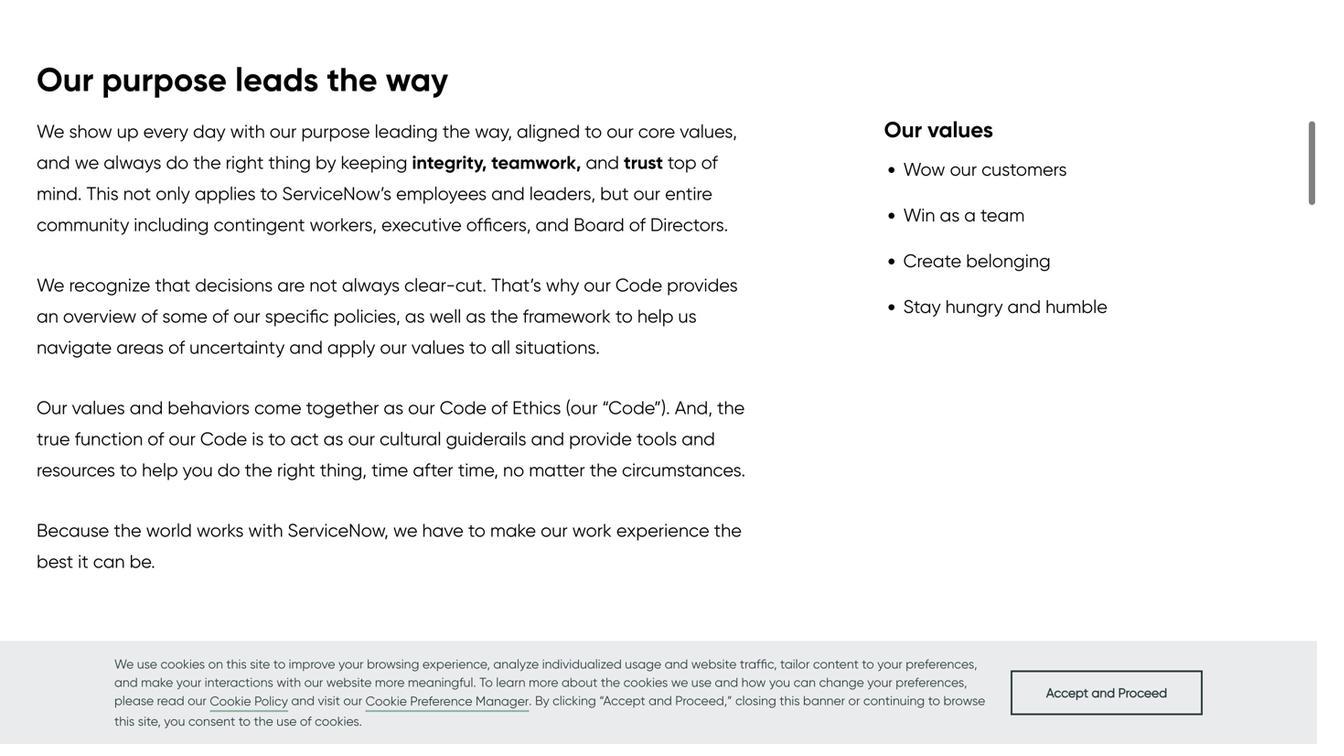 Task type: vqa. For each thing, say whether or not it's contained in the screenshot.
"Step" at the left of the page
no



Task type: describe. For each thing, give the bounding box(es) containing it.
board
[[574, 214, 625, 236]]

our right wow
[[951, 158, 978, 180]]

to right framework
[[616, 305, 633, 327]]

as left 'a'
[[940, 204, 960, 226]]

stay hungry and humble
[[904, 296, 1108, 317]]

the inside . by clicking "accept and proceed," closing this banner or continuing to browse this site, you consent to the use of cookies.
[[254, 713, 273, 729]]

of down decisions
[[212, 305, 229, 327]]

manager
[[476, 693, 529, 709]]

1 more from the left
[[375, 675, 405, 690]]

and,
[[675, 397, 713, 419]]

decisions
[[195, 274, 273, 296]]

an
[[37, 305, 58, 327]]

and down the leaders,
[[536, 214, 569, 236]]

0 vertical spatial use
[[137, 656, 157, 672]]

thing,
[[320, 459, 367, 481]]

to inside "because the world works with servicenow, we have to make our work experience the best it can be."
[[468, 520, 486, 542]]

together
[[306, 397, 379, 419]]

purpose inside we show up every day with our purpose leading the way, aligned to our core values, and we always do the right thing by keeping
[[301, 121, 370, 143]]

we inside we show up every day with our purpose leading the way, aligned to our core values, and we always do the right thing by keeping
[[75, 152, 99, 174]]

and down belonging
[[1008, 296, 1042, 317]]

always inside we recognize that decisions are not always clear-cut. that's why our code provides an overview of some of our specific policies, as well as the framework to help us navigate areas of uncertainty and apply our values to all situations.
[[342, 274, 400, 296]]

and left how
[[715, 675, 739, 690]]

but
[[601, 183, 629, 205]]

overview
[[63, 305, 137, 327]]

analyze
[[494, 656, 539, 672]]

of down some
[[168, 337, 185, 359]]

usage
[[625, 656, 662, 672]]

directors.
[[651, 214, 729, 236]]

tools
[[637, 428, 678, 450]]

to right "is"
[[269, 428, 286, 450]]

win
[[904, 204, 936, 226]]

come
[[254, 397, 302, 419]]

time,
[[458, 459, 499, 481]]

the left "way"
[[327, 59, 378, 100]]

on
[[208, 656, 223, 672]]

continuing
[[864, 693, 926, 708]]

interactions
[[205, 675, 274, 690]]

to down cookie policy link
[[239, 713, 251, 729]]

improve
[[289, 656, 335, 672]]

our values and behaviors come together as our code of ethics (our "code"). and, the true function of our code is to act as our cultural guiderails and provide tools and resources to help you do the right thing, time after time, no matter the circumstances.
[[37, 397, 746, 481]]

and up matter
[[531, 428, 565, 450]]

day
[[193, 121, 226, 143]]

always inside we show up every day with our purpose leading the way, aligned to our core values, and we always do the right thing by keeping
[[104, 152, 162, 174]]

clear-
[[405, 274, 456, 296]]

of right board
[[629, 214, 646, 236]]

community
[[37, 214, 129, 236]]

our purpose leads the way
[[37, 59, 449, 100]]

individualized
[[542, 656, 622, 672]]

including
[[134, 214, 209, 236]]

0 vertical spatial preferences,
[[906, 656, 978, 672]]

the right experience
[[714, 520, 742, 542]]

as left well
[[405, 305, 425, 327]]

0 vertical spatial purpose
[[102, 59, 227, 100]]

make inside the we use cookies on this site to improve your browsing experience, analyze individualized usage and website traffic, tailor content to your preferences, and make your interactions with our website more meaningful. to learn more about the cookies we use and how you can change your preferences, please read our
[[141, 675, 173, 690]]

guiderails
[[446, 428, 527, 450]]

tailor
[[781, 656, 810, 672]]

humble
[[1046, 296, 1108, 317]]

our left core
[[607, 121, 634, 143]]

and inside we show up every day with our purpose leading the way, aligned to our core values, and we always do the right thing by keeping
[[37, 152, 70, 174]]

act
[[291, 428, 319, 450]]

our inside "because the world works with servicenow, we have to make our work experience the best it can be."
[[541, 520, 568, 542]]

the right and,
[[718, 397, 745, 419]]

2 vertical spatial this
[[114, 713, 135, 729]]

this inside the we use cookies on this site to improve your browsing experience, analyze individualized usage and website traffic, tailor content to your preferences, and make your interactions with our website more meaningful. to learn more about the cookies we use and how you can change your preferences, please read our
[[226, 656, 247, 672]]

well
[[430, 305, 462, 327]]

visit
[[318, 693, 340, 708]]

leading
[[375, 121, 438, 143]]

1 vertical spatial preferences,
[[896, 675, 968, 690]]

cut.
[[456, 274, 487, 296]]

do inside our values and behaviors come together as our code of ethics (our "code"). and, the true function of our code is to act as our cultural guiderails and provide tools and resources to help you do the right thing, time after time, no matter the circumstances.
[[218, 459, 240, 481]]

or
[[849, 693, 861, 708]]

after
[[413, 459, 454, 481]]

leaders,
[[530, 183, 596, 205]]

by
[[316, 152, 336, 174]]

and inside button
[[1092, 685, 1116, 700]]

and right usage
[[665, 656, 689, 672]]

with inside we show up every day with our purpose leading the way, aligned to our core values, and we always do the right thing by keeping
[[230, 121, 265, 143]]

you inside the we use cookies on this site to improve your browsing experience, analyze individualized usage and website traffic, tailor content to your preferences, and make your interactions with our website more meaningful. to learn more about the cookies we use and how you can change your preferences, please read our
[[770, 675, 791, 690]]

the inside we recognize that decisions are not always clear-cut. that's why our code provides an overview of some of our specific policies, as well as the framework to help us navigate areas of uncertainty and apply our values to all situations.
[[491, 305, 519, 327]]

our down improve
[[304, 675, 323, 690]]

cookie preference manager link
[[366, 692, 529, 712]]

we inside "because the world works with servicenow, we have to make our work experience the best it can be."
[[393, 520, 418, 542]]

mind.
[[37, 183, 82, 205]]

1 vertical spatial cookies
[[624, 675, 668, 690]]

you inside . by clicking "accept and proceed," closing this banner or continuing to browse this site, you consent to the use of cookies.
[[164, 713, 185, 729]]

to inside "top of mind. this not only applies to servicenow's employees and leaders, but our entire community including contingent workers, executive officers, and board of directors."
[[260, 183, 278, 205]]

time
[[372, 459, 409, 481]]

and up officers,
[[492, 183, 525, 205]]

(our
[[566, 397, 598, 419]]

be.
[[130, 551, 155, 573]]

we inside the we use cookies on this site to improve your browsing experience, analyze individualized usage and website traffic, tailor content to your preferences, and make your interactions with our website more meaningful. to learn more about the cookies we use and how you can change your preferences, please read our
[[672, 675, 689, 690]]

aligned
[[517, 121, 580, 143]]

contingent
[[214, 214, 305, 236]]

not inside we recognize that decisions are not always clear-cut. that's why our code provides an overview of some of our specific policies, as well as the framework to help us navigate areas of uncertainty and apply our values to all situations.
[[310, 274, 338, 296]]

works
[[197, 520, 244, 542]]

belonging
[[967, 250, 1051, 272]]

1 horizontal spatial code
[[440, 397, 487, 419]]

teamwork,
[[492, 151, 582, 174]]

the down provide in the bottom of the page
[[590, 459, 618, 481]]

our inside "cookie policy and visit our cookie preference manager"
[[344, 693, 363, 708]]

way,
[[475, 121, 513, 143]]

best
[[37, 551, 73, 573]]

site
[[250, 656, 270, 672]]

values inside we recognize that decisions are not always clear-cut. that's why our code provides an overview of some of our specific policies, as well as the framework to help us navigate areas of uncertainty and apply our values to all situations.
[[412, 337, 465, 359]]

cultural
[[380, 428, 442, 450]]

work
[[573, 520, 612, 542]]

true
[[37, 428, 70, 450]]

help inside we recognize that decisions are not always clear-cut. that's why our code provides an overview of some of our specific policies, as well as the framework to help us navigate areas of uncertainty and apply our values to all situations.
[[638, 305, 674, 327]]

2 more from the left
[[529, 675, 559, 690]]

and up function
[[130, 397, 163, 419]]

provides
[[667, 274, 738, 296]]

help inside our values and behaviors come together as our code of ethics (our "code"). and, the true function of our code is to act as our cultural guiderails and provide tools and resources to help you do the right thing, time after time, no matter the circumstances.
[[142, 459, 178, 481]]

and inside "cookie policy and visit our cookie preference manager"
[[291, 693, 315, 708]]

we show up every day with our purpose leading the way, aligned to our core values, and we always do the right thing by keeping
[[37, 121, 738, 174]]

integrity,
[[412, 151, 487, 174]]

and down and,
[[682, 428, 716, 450]]

0 horizontal spatial website
[[327, 675, 372, 690]]

code inside we recognize that decisions are not always clear-cut. that's why our code provides an overview of some of our specific policies, as well as the framework to help us navigate areas of uncertainty and apply our values to all situations.
[[616, 274, 663, 296]]

leads
[[235, 59, 319, 100]]

hungry
[[946, 296, 1004, 317]]

closing
[[736, 693, 777, 708]]

a
[[965, 204, 977, 226]]

workers,
[[310, 214, 377, 236]]

and inside we recognize that decisions are not always clear-cut. that's why our code provides an overview of some of our specific policies, as well as the framework to help us navigate areas of uncertainty and apply our values to all situations.
[[290, 337, 323, 359]]

to
[[480, 675, 493, 690]]

applies
[[195, 183, 256, 205]]

preference
[[410, 693, 473, 709]]

ethics
[[513, 397, 562, 419]]

officers,
[[467, 214, 531, 236]]

can inside "because the world works with servicenow, we have to make our work experience the best it can be."
[[93, 551, 125, 573]]

as right act
[[324, 428, 344, 450]]

accept and proceed button
[[1011, 670, 1204, 715]]

with inside the we use cookies on this site to improve your browsing experience, analyze individualized usage and website traffic, tailor content to your preferences, and make your interactions with our website more meaningful. to learn more about the cookies we use and how you can change your preferences, please read our
[[277, 675, 301, 690]]

function
[[75, 428, 143, 450]]

win as a team
[[904, 204, 1025, 226]]

that
[[155, 274, 191, 296]]

right inside we show up every day with our purpose leading the way, aligned to our core values, and we always do the right thing by keeping
[[226, 152, 264, 174]]

no
[[503, 459, 525, 481]]

our for our values
[[885, 116, 923, 144]]

to down function
[[120, 459, 137, 481]]



Task type: locate. For each thing, give the bounding box(es) containing it.
it
[[78, 551, 89, 573]]

to left all
[[470, 337, 487, 359]]

you down read
[[164, 713, 185, 729]]

1 horizontal spatial right
[[277, 459, 315, 481]]

1 horizontal spatial do
[[218, 459, 240, 481]]

situations.
[[515, 337, 600, 359]]

values for our values
[[928, 116, 994, 144]]

of right function
[[148, 428, 164, 450]]

browse
[[944, 693, 986, 708]]

to inside we show up every day with our purpose leading the way, aligned to our core values, and we always do the right thing by keeping
[[585, 121, 602, 143]]

we up proceed,"
[[672, 675, 689, 690]]

use up proceed,"
[[692, 675, 712, 690]]

with right works
[[248, 520, 283, 542]]

values up wow our customers at the right top
[[928, 116, 994, 144]]

1 cookie from the left
[[210, 693, 251, 709]]

learn
[[496, 675, 526, 690]]

we recognize that decisions are not always clear-cut. that's why our code provides an overview of some of our specific policies, as well as the framework to help us navigate areas of uncertainty and apply our values to all situations.
[[37, 274, 738, 359]]

2 cookie from the left
[[366, 693, 407, 709]]

0 vertical spatial can
[[93, 551, 125, 573]]

this
[[226, 656, 247, 672], [780, 693, 800, 708], [114, 713, 135, 729]]

please
[[114, 693, 154, 708]]

to right aligned
[[585, 121, 602, 143]]

do up works
[[218, 459, 240, 481]]

world
[[146, 520, 192, 542]]

always
[[104, 152, 162, 174], [342, 274, 400, 296]]

0 horizontal spatial cookie
[[210, 693, 251, 709]]

website up visit
[[327, 675, 372, 690]]

make up read
[[141, 675, 173, 690]]

2 vertical spatial code
[[200, 428, 247, 450]]

our up uncertainty
[[233, 305, 261, 327]]

our up thing in the left of the page
[[270, 121, 297, 143]]

1 vertical spatial purpose
[[301, 121, 370, 143]]

wow
[[904, 158, 946, 180]]

0 vertical spatial cookies
[[161, 656, 205, 672]]

entire
[[665, 183, 713, 205]]

0 vertical spatial not
[[123, 183, 151, 205]]

site,
[[138, 713, 161, 729]]

cookies
[[161, 656, 205, 672], [624, 675, 668, 690]]

values for our values and behaviors come together as our code of ethics (our "code"). and, the true function of our code is to act as our cultural guiderails and provide tools and resources to help you do the right thing, time after time, no matter the circumstances.
[[72, 397, 125, 419]]

code left provides
[[616, 274, 663, 296]]

1 horizontal spatial always
[[342, 274, 400, 296]]

and right "accept
[[649, 693, 673, 708]]

and inside . by clicking "accept and proceed," closing this banner or continuing to browse this site, you consent to the use of cookies.
[[649, 693, 673, 708]]

0 horizontal spatial do
[[166, 152, 189, 174]]

cookie down 'browsing'
[[366, 693, 407, 709]]

our
[[37, 59, 94, 100], [885, 116, 923, 144], [37, 397, 67, 419]]

the up all
[[491, 305, 519, 327]]

cookie policy link
[[210, 692, 288, 712]]

values,
[[680, 121, 738, 143]]

code up guiderails
[[440, 397, 487, 419]]

our left work
[[541, 520, 568, 542]]

make down 'no'
[[490, 520, 536, 542]]

the up "accept
[[601, 675, 621, 690]]

1 vertical spatial with
[[248, 520, 283, 542]]

apply
[[328, 337, 376, 359]]

to right have
[[468, 520, 486, 542]]

you down the behaviors
[[183, 459, 213, 481]]

2 vertical spatial we
[[672, 675, 689, 690]]

by
[[535, 693, 550, 708]]

and up but
[[586, 152, 620, 174]]

up
[[117, 121, 139, 143]]

1 vertical spatial we
[[37, 274, 65, 296]]

1 vertical spatial this
[[780, 693, 800, 708]]

1 vertical spatial make
[[141, 675, 173, 690]]

our inside "top of mind. this not only applies to servicenow's employees and leaders, but our entire community including contingent workers, executive officers, and board of directors."
[[634, 183, 661, 205]]

this
[[87, 183, 119, 205]]

we for integrity,
[[37, 121, 65, 143]]

1 horizontal spatial purpose
[[301, 121, 370, 143]]

1 vertical spatial code
[[440, 397, 487, 419]]

1 vertical spatial right
[[277, 459, 315, 481]]

not right are on the top of page
[[310, 274, 338, 296]]

do
[[166, 152, 189, 174], [218, 459, 240, 481]]

and inside integrity, teamwork, and trust
[[586, 152, 620, 174]]

0 vertical spatial always
[[104, 152, 162, 174]]

resources
[[37, 459, 115, 481]]

the
[[327, 59, 378, 100], [443, 121, 471, 143], [193, 152, 221, 174], [491, 305, 519, 327], [718, 397, 745, 419], [245, 459, 273, 481], [590, 459, 618, 481], [114, 520, 142, 542], [714, 520, 742, 542], [601, 675, 621, 690], [254, 713, 273, 729]]

0 vertical spatial right
[[226, 152, 264, 174]]

create belonging
[[904, 250, 1051, 272]]

code left "is"
[[200, 428, 247, 450]]

0 vertical spatial values
[[928, 116, 994, 144]]

1 horizontal spatial make
[[490, 520, 536, 542]]

browsing
[[367, 656, 420, 672]]

accept
[[1047, 685, 1089, 700]]

to
[[585, 121, 602, 143], [260, 183, 278, 205], [616, 305, 633, 327], [470, 337, 487, 359], [269, 428, 286, 450], [120, 459, 137, 481], [468, 520, 486, 542], [274, 656, 286, 672], [863, 656, 875, 672], [929, 693, 941, 708], [239, 713, 251, 729]]

cookies.
[[315, 713, 362, 729]]

behaviors
[[168, 397, 250, 419]]

policy
[[255, 693, 288, 709]]

"accept
[[600, 693, 646, 708]]

proceed
[[1119, 685, 1168, 700]]

navigate
[[37, 337, 112, 359]]

0 vertical spatial with
[[230, 121, 265, 143]]

not right this on the top of page
[[123, 183, 151, 205]]

we inside we show up every day with our purpose leading the way, aligned to our core values, and we always do the right thing by keeping
[[37, 121, 65, 143]]

our up wow
[[885, 116, 923, 144]]

more down 'browsing'
[[375, 675, 405, 690]]

1 horizontal spatial more
[[529, 675, 559, 690]]

and
[[37, 152, 70, 174], [586, 152, 620, 174], [492, 183, 525, 205], [536, 214, 569, 236], [1008, 296, 1042, 317], [290, 337, 323, 359], [130, 397, 163, 419], [531, 428, 565, 450], [682, 428, 716, 450], [665, 656, 689, 672], [114, 675, 138, 690], [715, 675, 739, 690], [1092, 685, 1116, 700], [291, 693, 315, 708], [649, 693, 673, 708]]

1 vertical spatial values
[[412, 337, 465, 359]]

2 vertical spatial our
[[37, 397, 67, 419]]

circumstances.
[[622, 459, 746, 481]]

1 horizontal spatial can
[[794, 675, 816, 690]]

purpose up every
[[102, 59, 227, 100]]

this up interactions
[[226, 656, 247, 672]]

0 horizontal spatial help
[[142, 459, 178, 481]]

of up areas
[[141, 305, 158, 327]]

help left us
[[638, 305, 674, 327]]

right inside our values and behaviors come together as our code of ethics (our "code"). and, the true function of our code is to act as our cultural guiderails and provide tools and resources to help you do the right thing, time after time, no matter the circumstances.
[[277, 459, 315, 481]]

website
[[692, 656, 737, 672], [327, 675, 372, 690]]

0 horizontal spatial make
[[141, 675, 173, 690]]

0 vertical spatial we
[[37, 121, 65, 143]]

our down the behaviors
[[169, 428, 196, 450]]

make inside "because the world works with servicenow, we have to make our work experience the best it can be."
[[490, 520, 536, 542]]

we left have
[[393, 520, 418, 542]]

can
[[93, 551, 125, 573], [794, 675, 816, 690]]

our right visit
[[344, 693, 363, 708]]

we up an
[[37, 274, 65, 296]]

accept and proceed
[[1047, 685, 1168, 700]]

our up cultural
[[408, 397, 435, 419]]

to right content
[[863, 656, 875, 672]]

1 horizontal spatial cookie
[[366, 693, 407, 709]]

we use cookies on this site to improve your browsing experience, analyze individualized usage and website traffic, tailor content to your preferences, and make your interactions with our website more meaningful. to learn more about the cookies we use and how you can change your preferences, please read our
[[114, 656, 978, 708]]

code
[[616, 274, 663, 296], [440, 397, 487, 419], [200, 428, 247, 450]]

our up show
[[37, 59, 94, 100]]

the down "is"
[[245, 459, 273, 481]]

0 vertical spatial code
[[616, 274, 663, 296]]

cookie
[[210, 693, 251, 709], [366, 693, 407, 709]]

make
[[490, 520, 536, 542], [141, 675, 173, 690]]

with inside "because the world works with servicenow, we have to make our work experience the best it can be."
[[248, 520, 283, 542]]

0 vertical spatial this
[[226, 656, 247, 672]]

only
[[156, 183, 190, 205]]

have
[[422, 520, 464, 542]]

0 vertical spatial help
[[638, 305, 674, 327]]

can inside the we use cookies on this site to improve your browsing experience, analyze individualized usage and website traffic, tailor content to your preferences, and make your interactions with our website more meaningful. to learn more about the cookies we use and how you can change your preferences, please read our
[[794, 675, 816, 690]]

not
[[123, 183, 151, 205], [310, 274, 338, 296]]

we left show
[[37, 121, 65, 143]]

our right why
[[584, 274, 611, 296]]

0 vertical spatial make
[[490, 520, 536, 542]]

specific
[[265, 305, 329, 327]]

2 horizontal spatial use
[[692, 675, 712, 690]]

you inside our values and behaviors come together as our code of ethics (our "code"). and, the true function of our code is to act as our cultural guiderails and provide tools and resources to help you do the right thing, time after time, no matter the circumstances.
[[183, 459, 213, 481]]

and right accept on the right
[[1092, 685, 1116, 700]]

clicking
[[553, 693, 597, 708]]

consent
[[188, 713, 235, 729]]

about
[[562, 675, 598, 690]]

0 horizontal spatial use
[[137, 656, 157, 672]]

2 vertical spatial values
[[72, 397, 125, 419]]

1 horizontal spatial not
[[310, 274, 338, 296]]

1 horizontal spatial help
[[638, 305, 674, 327]]

as right well
[[466, 305, 486, 327]]

matter
[[529, 459, 585, 481]]

2 vertical spatial you
[[164, 713, 185, 729]]

not inside "top of mind. this not only applies to servicenow's employees and leaders, but our entire community including contingent workers, executive officers, and board of directors."
[[123, 183, 151, 205]]

areas
[[116, 337, 164, 359]]

0 vertical spatial our
[[37, 59, 94, 100]]

2 horizontal spatial we
[[672, 675, 689, 690]]

0 horizontal spatial values
[[72, 397, 125, 419]]

recognize
[[69, 274, 150, 296]]

we inside we recognize that decisions are not always clear-cut. that's why our code provides an overview of some of our specific policies, as well as the framework to help us navigate areas of uncertainty and apply our values to all situations.
[[37, 274, 65, 296]]

content
[[814, 656, 859, 672]]

cookies left on
[[161, 656, 205, 672]]

0 horizontal spatial this
[[114, 713, 135, 729]]

2 horizontal spatial code
[[616, 274, 663, 296]]

our down trust
[[634, 183, 661, 205]]

1 vertical spatial website
[[327, 675, 372, 690]]

our up true
[[37, 397, 67, 419]]

that's
[[492, 274, 542, 296]]

this down the please
[[114, 713, 135, 729]]

our down policies,
[[380, 337, 407, 359]]

1 horizontal spatial cookies
[[624, 675, 668, 690]]

the down "day"
[[193, 152, 221, 174]]

to right "site"
[[274, 656, 286, 672]]

because the world works with servicenow, we have to make our work experience the best it can be.
[[37, 520, 742, 573]]

1 horizontal spatial use
[[277, 713, 297, 729]]

read
[[157, 693, 185, 708]]

help down function
[[142, 459, 178, 481]]

this right closing
[[780, 693, 800, 708]]

with right "day"
[[230, 121, 265, 143]]

of right top
[[702, 152, 718, 174]]

2 vertical spatial with
[[277, 675, 301, 690]]

with up policy
[[277, 675, 301, 690]]

0 horizontal spatial right
[[226, 152, 264, 174]]

0 horizontal spatial more
[[375, 675, 405, 690]]

is
[[252, 428, 264, 450]]

2 horizontal spatial values
[[928, 116, 994, 144]]

1 vertical spatial use
[[692, 675, 712, 690]]

way
[[386, 59, 449, 100]]

1 vertical spatial not
[[310, 274, 338, 296]]

the up be.
[[114, 520, 142, 542]]

traffic,
[[740, 656, 778, 672]]

all
[[492, 337, 511, 359]]

cookies down usage
[[624, 675, 668, 690]]

and up mind.
[[37, 152, 70, 174]]

0 horizontal spatial cookies
[[161, 656, 205, 672]]

of up guiderails
[[492, 397, 508, 419]]

cookie policy and visit our cookie preference manager
[[210, 693, 529, 709]]

we
[[37, 121, 65, 143], [37, 274, 65, 296], [114, 656, 134, 672]]

1 vertical spatial you
[[770, 675, 791, 690]]

policies,
[[334, 305, 401, 327]]

preferences,
[[906, 656, 978, 672], [896, 675, 968, 690]]

0 vertical spatial we
[[75, 152, 99, 174]]

team
[[981, 204, 1025, 226]]

to left browse
[[929, 693, 941, 708]]

we for cookie
[[114, 656, 134, 672]]

0 vertical spatial website
[[692, 656, 737, 672]]

of inside . by clicking "accept and proceed," closing this banner or continuing to browse this site, you consent to the use of cookies.
[[300, 713, 312, 729]]

0 horizontal spatial always
[[104, 152, 162, 174]]

1 horizontal spatial we
[[393, 520, 418, 542]]

the inside the we use cookies on this site to improve your browsing experience, analyze individualized usage and website traffic, tailor content to your preferences, and make your interactions with our website more meaningful. to learn more about the cookies we use and how you can change your preferences, please read our
[[601, 675, 621, 690]]

2 vertical spatial use
[[277, 713, 297, 729]]

do inside we show up every day with our purpose leading the way, aligned to our core values, and we always do the right thing by keeping
[[166, 152, 189, 174]]

values down well
[[412, 337, 465, 359]]

the up integrity,
[[443, 121, 471, 143]]

wow our customers
[[904, 158, 1068, 180]]

to up the contingent at the left top of page
[[260, 183, 278, 205]]

right up applies
[[226, 152, 264, 174]]

0 horizontal spatial purpose
[[102, 59, 227, 100]]

can right it
[[93, 551, 125, 573]]

top
[[668, 152, 697, 174]]

0 horizontal spatial can
[[93, 551, 125, 573]]

1 vertical spatial always
[[342, 274, 400, 296]]

use up the please
[[137, 656, 157, 672]]

our for our values and behaviors come together as our code of ethics (our "code"). and, the true function of our code is to act as our cultural guiderails and provide tools and resources to help you do the right thing, time after time, no matter the circumstances.
[[37, 397, 67, 419]]

1 horizontal spatial values
[[412, 337, 465, 359]]

0 vertical spatial you
[[183, 459, 213, 481]]

we down show
[[75, 152, 99, 174]]

thing
[[269, 152, 311, 174]]

1 vertical spatial do
[[218, 459, 240, 481]]

purpose up by
[[301, 121, 370, 143]]

and down specific
[[290, 337, 323, 359]]

0 horizontal spatial code
[[200, 428, 247, 450]]

0 vertical spatial do
[[166, 152, 189, 174]]

"code").
[[603, 397, 671, 419]]

0 horizontal spatial not
[[123, 183, 151, 205]]

our up thing,
[[348, 428, 375, 450]]

customers
[[982, 158, 1068, 180]]

and up the please
[[114, 675, 138, 690]]

create
[[904, 250, 962, 272]]

2 horizontal spatial this
[[780, 693, 800, 708]]

1 vertical spatial our
[[885, 116, 923, 144]]

1 horizontal spatial this
[[226, 656, 247, 672]]

1 vertical spatial we
[[393, 520, 418, 542]]

use down policy
[[277, 713, 297, 729]]

always down the up
[[104, 152, 162, 174]]

we up the please
[[114, 656, 134, 672]]

use inside . by clicking "accept and proceed," closing this banner or continuing to browse this site, you consent to the use of cookies.
[[277, 713, 297, 729]]

1 vertical spatial help
[[142, 459, 178, 481]]

our for our purpose leads the way
[[37, 59, 94, 100]]

0 horizontal spatial we
[[75, 152, 99, 174]]

our inside our values and behaviors come together as our code of ethics (our "code"). and, the true function of our code is to act as our cultural guiderails and provide tools and resources to help you do the right thing, time after time, no matter the circumstances.
[[37, 397, 67, 419]]

as
[[940, 204, 960, 226], [405, 305, 425, 327], [466, 305, 486, 327], [384, 397, 404, 419], [324, 428, 344, 450]]

we inside the we use cookies on this site to improve your browsing experience, analyze individualized usage and website traffic, tailor content to your preferences, and make your interactions with our website more meaningful. to learn more about the cookies we use and how you can change your preferences, please read our
[[114, 656, 134, 672]]

your
[[339, 656, 364, 672], [878, 656, 903, 672], [176, 675, 202, 690], [868, 675, 893, 690]]

our up "consent"
[[188, 693, 207, 708]]

do up only in the top left of the page
[[166, 152, 189, 174]]

values up function
[[72, 397, 125, 419]]

change
[[820, 675, 865, 690]]

1 vertical spatial can
[[794, 675, 816, 690]]

values inside our values and behaviors come together as our code of ethics (our "code"). and, the true function of our code is to act as our cultural guiderails and provide tools and resources to help you do the right thing, time after time, no matter the circumstances.
[[72, 397, 125, 419]]

you down tailor
[[770, 675, 791, 690]]

as up cultural
[[384, 397, 404, 419]]

2 vertical spatial we
[[114, 656, 134, 672]]

1 horizontal spatial website
[[692, 656, 737, 672]]

top of mind. this not only applies to servicenow's employees and leaders, but our entire community including contingent workers, executive officers, and board of directors.
[[37, 152, 729, 236]]

always up policies,
[[342, 274, 400, 296]]



